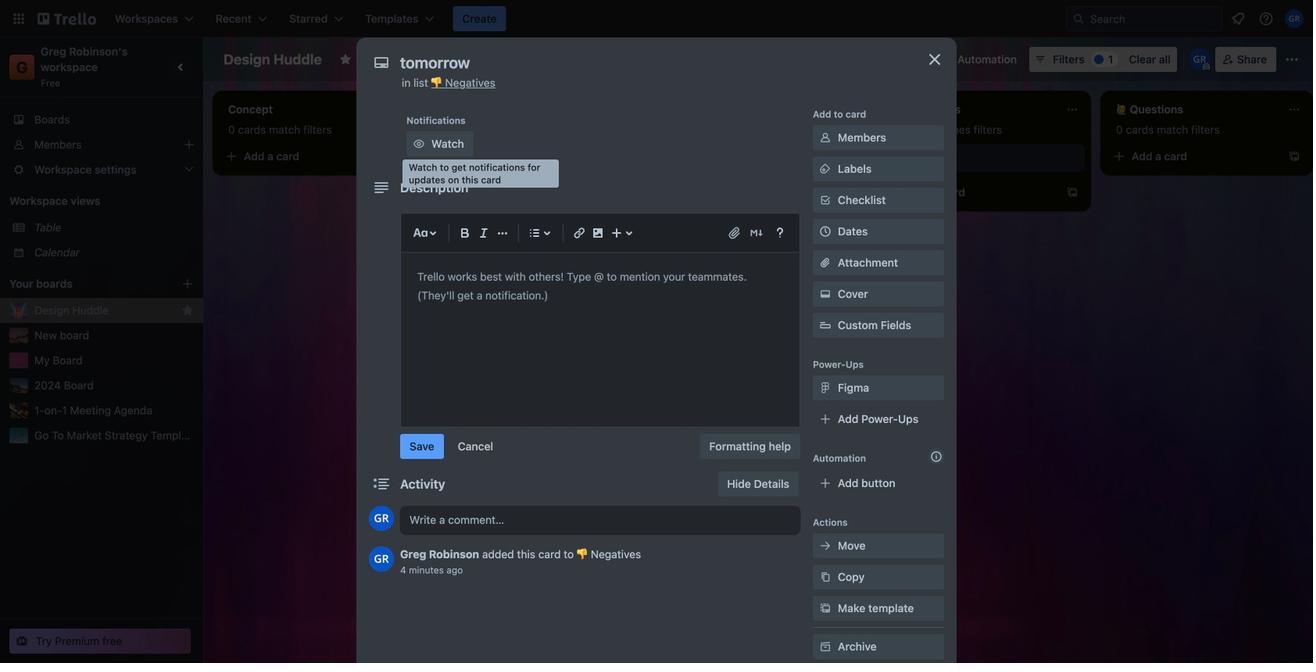Task type: locate. For each thing, give the bounding box(es) containing it.
greg robinson (gregrobinson96) image down search field
[[1189, 48, 1211, 70]]

starred icon image
[[181, 304, 194, 317]]

None text field
[[392, 48, 909, 77]]

Write a comment text field
[[400, 506, 801, 534]]

sm image
[[936, 47, 958, 69], [818, 600, 833, 616]]

1 horizontal spatial create from template… image
[[844, 150, 857, 163]]

bold ⌘b image
[[456, 224, 475, 242]]

image image
[[589, 224, 607, 242]]

text formatting group
[[456, 224, 512, 242]]

0 vertical spatial create from template… image
[[1288, 150, 1301, 163]]

greg robinson (gregrobinson96) image inside primary element
[[1285, 9, 1304, 28]]

0 horizontal spatial create from template… image
[[400, 150, 413, 163]]

add board image
[[181, 278, 194, 290]]

greg robinson (gregrobinson96) image
[[1285, 9, 1304, 28], [1189, 48, 1211, 70], [369, 547, 394, 572]]

0 vertical spatial greg robinson (gregrobinson96) image
[[1285, 9, 1304, 28]]

create from template… image
[[1288, 150, 1301, 163], [1066, 186, 1079, 199]]

greg robinson (gregrobinson96) image right open information menu icon
[[1285, 9, 1304, 28]]

link ⌘k image
[[570, 224, 589, 242]]

Search field
[[1085, 8, 1222, 30]]

1 horizontal spatial sm image
[[936, 47, 958, 69]]

0 horizontal spatial greg robinson (gregrobinson96) image
[[369, 547, 394, 572]]

1 vertical spatial sm image
[[818, 600, 833, 616]]

2 horizontal spatial greg robinson (gregrobinson96) image
[[1285, 9, 1304, 28]]

more formatting image
[[493, 224, 512, 242]]

search image
[[1073, 13, 1085, 25]]

1 vertical spatial greg robinson (gregrobinson96) image
[[1189, 48, 1211, 70]]

1 horizontal spatial greg robinson (gregrobinson96) image
[[1189, 48, 1211, 70]]

lists image
[[525, 224, 544, 242]]

0 notifications image
[[1229, 9, 1248, 28]]

show menu image
[[1285, 52, 1300, 67]]

0 horizontal spatial sm image
[[818, 600, 833, 616]]

sm image
[[818, 130, 833, 145], [411, 136, 427, 152], [818, 161, 833, 177], [818, 286, 833, 302], [818, 380, 833, 396], [818, 538, 833, 554], [818, 569, 833, 585], [818, 639, 833, 654]]

0 horizontal spatial create from template… image
[[1066, 186, 1079, 199]]

greg robinson (gregrobinson96) image down greg robinson (gregrobinson96) icon
[[369, 547, 394, 572]]

create from template… image
[[400, 150, 413, 163], [844, 150, 857, 163]]

close dialog image
[[926, 50, 944, 69]]



Task type: vqa. For each thing, say whether or not it's contained in the screenshot.
your inside TRAVEL ITINERARY TEMPLATE BY SKYSCANNER THIS TEMPLATE IS A GREAT PLACE TO KEEP TRACK OF ALL THE DETAILS FOR YOUR NEXT MULTI- DESTINATION TRIP!
no



Task type: describe. For each thing, give the bounding box(es) containing it.
2 create from template… image from the left
[[844, 150, 857, 163]]

attach and insert link image
[[727, 225, 743, 241]]

1 create from template… image from the left
[[400, 150, 413, 163]]

your boards with 6 items element
[[9, 274, 158, 293]]

italic ⌘i image
[[475, 224, 493, 242]]

star or unstar board image
[[339, 53, 352, 66]]

view markdown image
[[749, 225, 765, 241]]

open help dialog image
[[771, 224, 790, 242]]

text styles image
[[411, 224, 430, 242]]

editor toolbar
[[408, 220, 793, 245]]

0 vertical spatial sm image
[[936, 47, 958, 69]]

Board name text field
[[216, 47, 330, 72]]

Main content area, start typing to enter text. text field
[[418, 267, 783, 305]]

2 vertical spatial greg robinson (gregrobinson96) image
[[369, 547, 394, 572]]

primary element
[[0, 0, 1313, 38]]

1 horizontal spatial create from template… image
[[1288, 150, 1301, 163]]

1 vertical spatial create from template… image
[[1066, 186, 1079, 199]]

open information menu image
[[1259, 11, 1274, 27]]

greg robinson (gregrobinson96) image
[[369, 506, 394, 531]]



